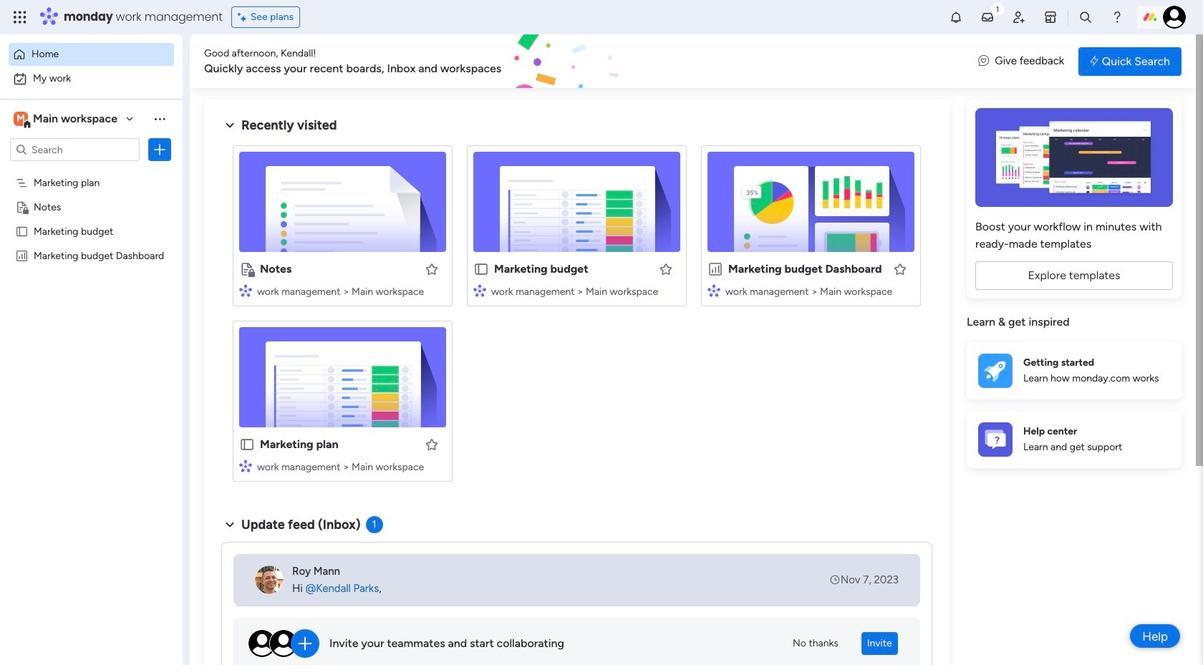 Task type: vqa. For each thing, say whether or not it's contained in the screenshot.
'18'
no



Task type: locate. For each thing, give the bounding box(es) containing it.
quick search results list box
[[221, 134, 932, 499]]

1 element
[[366, 516, 383, 534]]

0 vertical spatial option
[[9, 43, 174, 66]]

Search in workspace field
[[30, 141, 120, 158]]

public dashboard image
[[708, 261, 723, 277]]

1 vertical spatial public board image
[[239, 437, 255, 453]]

options image
[[153, 143, 167, 157]]

kendall parks image
[[1163, 6, 1186, 29]]

add to favorites image
[[425, 262, 439, 276], [659, 262, 673, 276], [893, 262, 907, 276], [425, 437, 439, 452]]

search everything image
[[1078, 10, 1093, 24]]

select product image
[[13, 10, 27, 24]]

public board image
[[15, 224, 29, 238], [239, 437, 255, 453]]

1 image
[[991, 1, 1004, 17]]

roy mann image
[[255, 566, 284, 594]]

close update feed (inbox) image
[[221, 516, 238, 534]]

help center element
[[967, 411, 1182, 468]]

1 horizontal spatial public board image
[[239, 437, 255, 453]]

option
[[9, 43, 174, 66], [9, 67, 174, 90], [0, 169, 183, 172]]

notifications image
[[949, 10, 963, 24]]

invite members image
[[1012, 10, 1026, 24]]

help image
[[1110, 10, 1124, 24]]

add to favorites image for public dashboard image
[[893, 262, 907, 276]]

close recently visited image
[[221, 117, 238, 134]]

monday marketplace image
[[1043, 10, 1058, 24]]

0 horizontal spatial public board image
[[15, 224, 29, 238]]

list box
[[0, 167, 183, 461]]



Task type: describe. For each thing, give the bounding box(es) containing it.
public dashboard image
[[15, 248, 29, 262]]

workspace options image
[[153, 112, 167, 126]]

add to favorites image for public board image to the right
[[425, 437, 439, 452]]

workspace selection element
[[14, 110, 120, 129]]

add to favorites image for public board icon
[[659, 262, 673, 276]]

templates image image
[[980, 108, 1169, 207]]

1 vertical spatial option
[[9, 67, 174, 90]]

2 vertical spatial option
[[0, 169, 183, 172]]

update feed image
[[980, 10, 995, 24]]

0 vertical spatial public board image
[[15, 224, 29, 238]]

private board image
[[15, 200, 29, 213]]

v2 bolt switch image
[[1090, 53, 1098, 69]]

getting started element
[[967, 342, 1182, 399]]

public board image
[[473, 261, 489, 277]]

private board image
[[239, 261, 255, 277]]

add to favorites image for private board icon in the top of the page
[[425, 262, 439, 276]]

workspace image
[[14, 111, 28, 127]]

see plans image
[[238, 9, 250, 25]]

v2 user feedback image
[[978, 53, 989, 69]]



